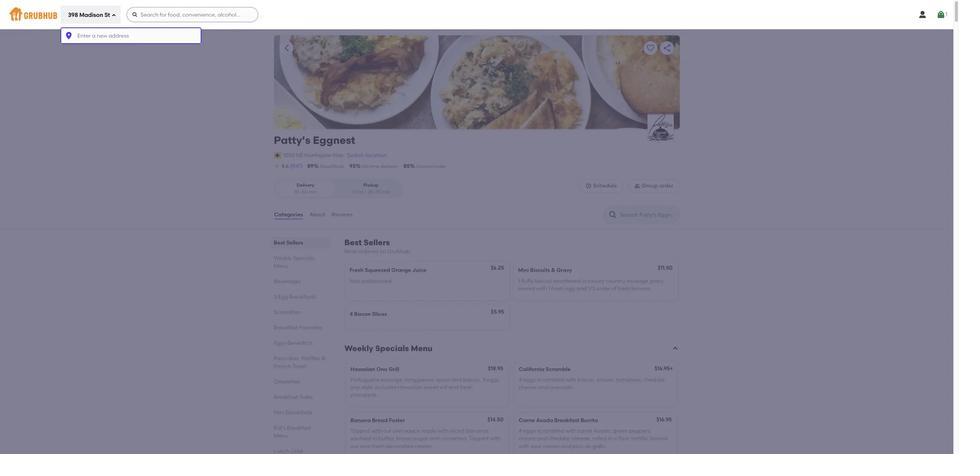Task type: describe. For each thing, give the bounding box(es) containing it.
fresh squeezed orange juice
[[350, 267, 427, 274]]

burrito
[[581, 417, 598, 424]]

pickup 7.1 mi • 20–30 min
[[352, 183, 390, 195]]

bacon,
[[578, 377, 595, 383]]

flour
[[618, 436, 630, 442]]

7.1
[[352, 189, 356, 195]]

omelettes tab
[[274, 378, 326, 386]]

menu for weekly specials menu tab
[[274, 263, 288, 270]]

ordered
[[358, 248, 378, 255]]

save this restaurant image
[[646, 44, 655, 53]]

and inside 1 fluffy biscuit smothered in savory country sausage gravy, served with 1 fresh egg and 1/2 order of hash browns.
[[577, 286, 587, 292]]

delivery
[[381, 164, 398, 169]]

& for biscuits
[[551, 267, 555, 274]]

correct
[[416, 164, 433, 169]]

weekly specials menu inside tab
[[274, 255, 315, 270]]

style.
[[361, 385, 374, 391]]

about button
[[309, 202, 326, 229]]

•
[[365, 189, 366, 195]]

eggs benedicts tab
[[274, 339, 326, 347]]

hawaiian inside 'portuguese sausage, longganisa, spam and bacon. 3 eggs any style. includes hawaiian sweet roll and fresh pineapple.'
[[398, 385, 422, 391]]

roll
[[440, 385, 447, 391]]

devonshire
[[386, 443, 414, 450]]

1 horizontal spatial our
[[383, 428, 392, 435]]

patty's eggnest logo image
[[648, 114, 674, 141]]

main navigation navigation
[[0, 0, 959, 454]]

3 inside 'portuguese sausage, longganisa, spam and bacon. 3 eggs any style. includes hawaiian sweet roll and fresh pineapple.'
[[482, 377, 486, 383]]

pineapple.
[[351, 392, 378, 399]]

weekly specials menu button
[[343, 343, 680, 354]]

$16.95 for $16.95
[[657, 417, 672, 423]]

good
[[320, 164, 332, 169]]

tomatoes,
[[616, 377, 642, 383]]

share icon image
[[663, 44, 672, 53]]

1 for 1 fluffy biscuit smothered in savory country sausage gravy, served with 1 fresh egg and 1/2 order of hash browns.
[[518, 278, 520, 284]]

cream
[[543, 443, 560, 450]]

hash
[[618, 286, 630, 292]]

kid's
[[274, 425, 286, 432]]

gravy
[[557, 267, 572, 274]]

1 horizontal spatial 1
[[548, 286, 550, 292]]

waffles
[[301, 356, 320, 362]]

sugar
[[414, 436, 428, 442]]

benedicts
[[287, 340, 313, 347]]

carne
[[519, 417, 535, 424]]

option group containing delivery 35–50 min
[[274, 179, 403, 199]]

specials inside tab
[[293, 255, 315, 262]]

eggs inside 'portuguese sausage, longganisa, spam and bacon. 3 eggs any style. includes hawaiian sweet roll and fresh pineapple.'
[[487, 377, 499, 383]]

kid's breakfast menu
[[274, 425, 311, 439]]

beverages tab
[[274, 278, 326, 286]]

best for best sellers
[[274, 240, 285, 246]]

with inside 1 fluffy biscuit smothered in savory country sausage gravy, served with 1 fresh egg and 1/2 order of hash browns.
[[536, 286, 547, 292]]

and right spam at left bottom
[[452, 377, 462, 383]]

weekly specials menu inside button
[[345, 344, 433, 353]]

categories button
[[274, 202, 303, 229]]

biscuit
[[535, 278, 552, 284]]

scrambles tab
[[274, 309, 326, 317]]

bacon.
[[463, 377, 481, 383]]

with up cheese,
[[566, 428, 576, 435]]

best sellers
[[274, 240, 303, 246]]

20–30
[[368, 189, 381, 195]]

1 horizontal spatial svg image
[[918, 10, 927, 19]]

portuguese
[[351, 377, 380, 383]]

madison
[[79, 12, 103, 18]]

svg image right st
[[112, 13, 116, 17]]

about
[[309, 212, 325, 218]]

with up cinnamon.
[[438, 428, 449, 435]]

4 eggs scrambled with bacon, onions, tomatoes, cheddar cheese and avocado.
[[519, 377, 665, 391]]

pico
[[572, 443, 584, 450]]

rolled
[[592, 436, 607, 442]]

with down the banana bread foster
[[371, 428, 382, 435]]

pasteurized
[[362, 278, 391, 284]]

$16.95 +
[[655, 366, 673, 372]]

eggs for $14.50
[[523, 428, 536, 435]]

delivery 35–50 min
[[294, 183, 317, 195]]

group order button
[[628, 179, 680, 193]]

correct order
[[416, 164, 446, 169]]

in inside 4 eggs scrambled with carne asada, green peppers, onions and cheddar cheese, rolled in a flour tortilla. served with sour cream and pico de gallo.
[[608, 436, 612, 442]]

a
[[614, 436, 617, 442]]

egg
[[565, 286, 575, 292]]

0 horizontal spatial topped
[[351, 428, 370, 435]]

squeezed
[[365, 267, 390, 274]]

sauteed
[[351, 436, 371, 442]]

4 eggs scrambled with carne asada, green peppers, onions and cheddar cheese, rolled in a flour tortilla. served with sour cream and pico de gallo.
[[519, 428, 668, 450]]

cheddar inside 4 eggs scrambled with carne asada, green peppers, onions and cheddar cheese, rolled in a flour tortilla. served with sour cream and pico de gallo.
[[548, 436, 570, 442]]

sellers for best sellers most ordered on grubhub
[[364, 238, 390, 247]]

(547)
[[290, 163, 303, 170]]

cheese
[[519, 385, 537, 391]]

1 button
[[937, 8, 948, 21]]

de
[[585, 443, 591, 450]]

breakfast favorites tab
[[274, 324, 326, 332]]

order for group order
[[660, 183, 673, 189]]

country
[[606, 278, 625, 284]]

egg
[[278, 294, 288, 300]]

butter,
[[378, 436, 395, 442]]

on time delivery
[[362, 164, 398, 169]]

93
[[349, 163, 356, 170]]

banana bread foster
[[351, 417, 405, 424]]

tortilla.
[[631, 436, 649, 442]]

banana
[[351, 417, 371, 424]]

order for correct order
[[434, 164, 446, 169]]

breakfast down scrambles
[[274, 325, 298, 331]]

scrambled for cheddar
[[537, 428, 564, 435]]

0 horizontal spatial our
[[351, 443, 359, 450]]

Search Patty's Eggnest search field
[[620, 212, 677, 219]]

kid's breakfast menu tab
[[274, 424, 326, 440]]

time
[[370, 164, 380, 169]]

smothered
[[553, 278, 581, 284]]

reviews button
[[331, 202, 353, 229]]

1 vertical spatial topped
[[469, 436, 489, 442]]

onions
[[519, 436, 536, 442]]

cream.
[[415, 443, 433, 450]]

breakfasts inside 'tab'
[[285, 410, 312, 416]]

california
[[519, 366, 545, 373]]

subscription pass image
[[274, 153, 281, 159]]

mini breakfasts
[[274, 410, 312, 416]]

reviews
[[332, 212, 353, 218]]

omelettes
[[274, 379, 301, 385]]

breakfasts inside tab
[[289, 294, 316, 300]]

location
[[366, 152, 386, 159]]



Task type: vqa. For each thing, say whether or not it's contained in the screenshot.
"York" on the top right of the page
no



Task type: locate. For each thing, give the bounding box(es) containing it.
0 horizontal spatial in
[[373, 436, 377, 442]]

categories
[[274, 212, 303, 218]]

and left pico
[[561, 443, 571, 450]]

1 horizontal spatial 3
[[482, 377, 486, 383]]

weekly inside button
[[345, 344, 373, 353]]

breakfasts down breakfast sides tab
[[285, 410, 312, 416]]

sour
[[531, 443, 542, 450]]

breakfasts up 'scrambles' tab
[[289, 294, 316, 300]]

weekly down the best sellers at the left of page
[[274, 255, 292, 262]]

in left butter,
[[373, 436, 377, 442]]

switch location button
[[347, 151, 387, 160]]

fresh inside topped with our own sauce made with sliced bananas, sauteed in butter, brown sugar and cinnamon. topped with our own fresh devonshire cream.
[[372, 443, 385, 450]]

1 horizontal spatial cheddar
[[643, 377, 665, 383]]

avocado.
[[550, 385, 574, 391]]

0 vertical spatial specials
[[293, 255, 315, 262]]

sausage
[[627, 278, 648, 284]]

in left a
[[608, 436, 612, 442]]

1 horizontal spatial specials
[[375, 344, 409, 353]]

breakfast down omelettes
[[274, 394, 298, 401]]

mini up kid's
[[274, 410, 284, 416]]

4 for 4 bacon slices
[[350, 311, 353, 318]]

delivery
[[297, 183, 314, 188]]

topped with our own sauce made with sliced bananas, sauteed in butter, brown sugar and cinnamon. topped with our own fresh devonshire cream.
[[351, 428, 501, 450]]

1 vertical spatial order
[[660, 183, 673, 189]]

best inside best sellers most ordered on grubhub
[[345, 238, 362, 247]]

best up weekly specials menu tab
[[274, 240, 285, 246]]

1 vertical spatial own
[[360, 443, 371, 450]]

order down savory
[[597, 286, 610, 292]]

pancakes, waffles & french toast
[[274, 356, 326, 370]]

menu up "longganisa,"
[[411, 344, 433, 353]]

&
[[551, 267, 555, 274], [322, 356, 326, 362]]

fresh
[[552, 286, 564, 292], [460, 385, 473, 391], [372, 443, 385, 450]]

svg image inside the "1" button
[[937, 10, 946, 19]]

our up butter,
[[383, 428, 392, 435]]

mini biscuits & gravy
[[518, 267, 572, 274]]

min inside pickup 7.1 mi • 20–30 min
[[382, 189, 390, 195]]

svg image
[[132, 12, 138, 18], [112, 13, 116, 17], [64, 31, 73, 40], [274, 163, 280, 169]]

mini for mini breakfasts
[[274, 410, 284, 416]]

grubhub
[[387, 248, 410, 255]]

1 vertical spatial scrambled
[[537, 428, 564, 435]]

$16.95 for $16.95 +
[[655, 366, 670, 372]]

1 horizontal spatial sellers
[[364, 238, 390, 247]]

svg image inside schedule button
[[586, 183, 592, 189]]

0 horizontal spatial sellers
[[286, 240, 303, 246]]

mini up fluffy
[[518, 267, 529, 274]]

cheese,
[[571, 436, 591, 442]]

order inside button
[[660, 183, 673, 189]]

0 horizontal spatial specials
[[293, 255, 315, 262]]

89
[[307, 163, 314, 170]]

3 left egg at the bottom left of page
[[274, 294, 277, 300]]

order right correct
[[434, 164, 446, 169]]

0 vertical spatial weekly
[[274, 255, 292, 262]]

and up sour
[[537, 436, 547, 442]]

1 for 1
[[946, 11, 948, 18]]

svg image for schedule
[[586, 183, 592, 189]]

1 inside button
[[946, 11, 948, 18]]

includes
[[375, 385, 397, 391]]

cinnamon.
[[441, 436, 468, 442]]

menu inside tab
[[274, 263, 288, 270]]

2 min from the left
[[382, 189, 390, 195]]

& right waffles
[[322, 356, 326, 362]]

in inside 1 fluffy biscuit smothered in savory country sausage gravy, served with 1 fresh egg and 1/2 order of hash browns.
[[582, 278, 587, 284]]

cheddar up "cream"
[[548, 436, 570, 442]]

french
[[274, 364, 291, 370]]

svg image up enter a new address search field
[[132, 12, 138, 18]]

svg image down 398
[[64, 31, 73, 40]]

brown
[[396, 436, 412, 442]]

ono
[[377, 366, 387, 373]]

switch
[[347, 152, 364, 159]]

1 vertical spatial 3
[[482, 377, 486, 383]]

0 vertical spatial 4
[[350, 311, 353, 318]]

scrambled for avocado.
[[537, 377, 564, 383]]

sausage,
[[381, 377, 404, 383]]

$18.95
[[488, 366, 504, 372]]

0 horizontal spatial own
[[360, 443, 371, 450]]

orange
[[391, 267, 411, 274]]

1 horizontal spatial topped
[[469, 436, 489, 442]]

0 vertical spatial menu
[[274, 263, 288, 270]]

fresh inside 'portuguese sausage, longganisa, spam and bacon. 3 eggs any style. includes hawaiian sweet roll and fresh pineapple.'
[[460, 385, 473, 391]]

menu inside button
[[411, 344, 433, 353]]

carne
[[578, 428, 592, 435]]

best inside tab
[[274, 240, 285, 246]]

min down the delivery
[[309, 189, 317, 195]]

svg image
[[918, 10, 927, 19], [937, 10, 946, 19], [586, 183, 592, 189]]

3
[[274, 294, 277, 300], [482, 377, 486, 383]]

topped up the sauteed
[[351, 428, 370, 435]]

min inside delivery 35–50 min
[[309, 189, 317, 195]]

2 horizontal spatial order
[[660, 183, 673, 189]]

3 inside tab
[[274, 294, 277, 300]]

0 horizontal spatial 3
[[274, 294, 277, 300]]

fresh
[[350, 267, 364, 274]]

with down bananas,
[[490, 436, 501, 442]]

onions,
[[597, 377, 615, 383]]

0 horizontal spatial best
[[274, 240, 285, 246]]

min right 20–30
[[382, 189, 390, 195]]

mi
[[358, 189, 363, 195]]

0 vertical spatial 1
[[946, 11, 948, 18]]

gallo.
[[593, 443, 607, 450]]

best up most
[[345, 238, 362, 247]]

fresh down butter,
[[372, 443, 385, 450]]

1000 ne northgate way button
[[283, 151, 344, 160]]

2 vertical spatial order
[[597, 286, 610, 292]]

breakfast up "carne"
[[554, 417, 579, 424]]

1 horizontal spatial &
[[551, 267, 555, 274]]

1 vertical spatial cheddar
[[548, 436, 570, 442]]

cheddar inside 4 eggs scrambled with bacon, onions, tomatoes, cheddar cheese and avocado.
[[643, 377, 665, 383]]

breakfast inside kid's breakfast menu
[[287, 425, 311, 432]]

0 vertical spatial our
[[383, 428, 392, 435]]

fresh inside 1 fluffy biscuit smothered in savory country sausage gravy, served with 1 fresh egg and 1/2 order of hash browns.
[[552, 286, 564, 292]]

eggs inside 4 eggs scrambled with bacon, onions, tomatoes, cheddar cheese and avocado.
[[523, 377, 536, 383]]

0 horizontal spatial order
[[434, 164, 446, 169]]

own down the sauteed
[[360, 443, 371, 450]]

2 horizontal spatial fresh
[[552, 286, 564, 292]]

1 horizontal spatial order
[[597, 286, 610, 292]]

2 horizontal spatial svg image
[[937, 10, 946, 19]]

and inside 4 eggs scrambled with bacon, onions, tomatoes, cheddar cheese and avocado.
[[539, 385, 549, 391]]

4.6
[[281, 163, 289, 170]]

bananas,
[[466, 428, 490, 435]]

of
[[612, 286, 617, 292]]

caret left icon image
[[282, 44, 291, 53]]

eggs for $18.95
[[523, 377, 536, 383]]

1 horizontal spatial min
[[382, 189, 390, 195]]

0 vertical spatial 3
[[274, 294, 277, 300]]

0 vertical spatial weekly specials menu
[[274, 255, 315, 270]]

search icon image
[[608, 211, 617, 220]]

1 horizontal spatial own
[[393, 428, 404, 435]]

1 vertical spatial menu
[[411, 344, 433, 353]]

0 vertical spatial breakfasts
[[289, 294, 316, 300]]

favorites
[[299, 325, 323, 331]]

made
[[421, 428, 437, 435]]

group order
[[642, 183, 673, 189]]

juice
[[412, 267, 427, 274]]

0 vertical spatial mini
[[518, 267, 529, 274]]

0 vertical spatial topped
[[351, 428, 370, 435]]

eggs down $18.95
[[487, 377, 499, 383]]

fresh down bacon.
[[460, 385, 473, 391]]

schedule
[[593, 183, 617, 189]]

0 horizontal spatial hawaiian
[[351, 366, 375, 373]]

breakfast sides
[[274, 394, 313, 401]]

1 horizontal spatial fresh
[[460, 385, 473, 391]]

bread
[[372, 417, 388, 424]]

savory
[[588, 278, 605, 284]]

eggnest
[[313, 134, 355, 147]]

sauce
[[405, 428, 420, 435]]

our down the sauteed
[[351, 443, 359, 450]]

specials inside button
[[375, 344, 409, 353]]

0 horizontal spatial svg image
[[586, 183, 592, 189]]

2 vertical spatial 4
[[519, 428, 522, 435]]

2 vertical spatial fresh
[[372, 443, 385, 450]]

1 vertical spatial specials
[[375, 344, 409, 353]]

2 horizontal spatial in
[[608, 436, 612, 442]]

scramble
[[546, 366, 571, 373]]

0 horizontal spatial cheddar
[[548, 436, 570, 442]]

1 vertical spatial breakfasts
[[285, 410, 312, 416]]

foster
[[389, 417, 405, 424]]

3 egg breakfasts tab
[[274, 293, 326, 301]]

1/2
[[588, 286, 595, 292]]

2 vertical spatial menu
[[274, 433, 288, 439]]

mini for mini biscuits & gravy
[[518, 267, 529, 274]]

option group
[[274, 179, 403, 199]]

4 inside 4 eggs scrambled with bacon, onions, tomatoes, cheddar cheese and avocado.
[[519, 377, 522, 383]]

1 vertical spatial 1
[[518, 278, 520, 284]]

1 vertical spatial hawaiian
[[398, 385, 422, 391]]

portuguese sausage, longganisa, spam and bacon. 3 eggs any style. includes hawaiian sweet roll and fresh pineapple.
[[351, 377, 499, 399]]

4 up the cheese
[[519, 377, 522, 383]]

1000 ne northgate way
[[283, 152, 344, 159]]

0 horizontal spatial fresh
[[372, 443, 385, 450]]

sellers up weekly specials menu tab
[[286, 240, 303, 246]]

and right the cheese
[[539, 385, 549, 391]]

mini inside 'tab'
[[274, 410, 284, 416]]

fresh down smothered
[[552, 286, 564, 292]]

weekly
[[274, 255, 292, 262], [345, 344, 373, 353]]

bacon
[[354, 311, 371, 318]]

people icon image
[[634, 183, 640, 189]]

menu up beverages
[[274, 263, 288, 270]]

weekly specials menu
[[274, 255, 315, 270], [345, 344, 433, 353]]

4 up onions
[[519, 428, 522, 435]]

1 min from the left
[[309, 189, 317, 195]]

in left savory
[[582, 278, 587, 284]]

and down made
[[429, 436, 440, 442]]

0 horizontal spatial 1
[[518, 278, 520, 284]]

sliced
[[450, 428, 465, 435]]

beverages
[[274, 279, 301, 285]]

4 inside 4 eggs scrambled with carne asada, green peppers, onions and cheddar cheese, rolled in a flour tortilla. served with sour cream and pico de gallo.
[[519, 428, 522, 435]]

hawaiian
[[351, 366, 375, 373], [398, 385, 422, 391]]

0 vertical spatial own
[[393, 428, 404, 435]]

4 for 4 eggs scrambled with carne asada, green peppers, onions and cheddar cheese, rolled in a flour tortilla. served with sour cream and pico de gallo.
[[519, 428, 522, 435]]

eggs
[[274, 340, 286, 347]]

& left gravy
[[551, 267, 555, 274]]

sellers inside tab
[[286, 240, 303, 246]]

1 horizontal spatial best
[[345, 238, 362, 247]]

0 vertical spatial cheddar
[[643, 377, 665, 383]]

eggs
[[487, 377, 499, 383], [523, 377, 536, 383], [523, 428, 536, 435]]

cheddar down $16.95 +
[[643, 377, 665, 383]]

menu inside kid's breakfast menu
[[274, 433, 288, 439]]

1 vertical spatial our
[[351, 443, 359, 450]]

scrambled down california scramble
[[537, 377, 564, 383]]

non
[[350, 278, 360, 284]]

scrambled inside 4 eggs scrambled with carne asada, green peppers, onions and cheddar cheese, rolled in a flour tortilla. served with sour cream and pico de gallo.
[[537, 428, 564, 435]]

1 horizontal spatial weekly specials menu
[[345, 344, 433, 353]]

2 horizontal spatial 1
[[946, 11, 948, 18]]

0 vertical spatial &
[[551, 267, 555, 274]]

$6.25
[[491, 265, 504, 272]]

topped
[[351, 428, 370, 435], [469, 436, 489, 442]]

$11.50
[[658, 265, 673, 272]]

4 for 4 eggs scrambled with bacon, onions, tomatoes, cheddar cheese and avocado.
[[519, 377, 522, 383]]

sellers for best sellers
[[286, 240, 303, 246]]

specials down the best sellers tab
[[293, 255, 315, 262]]

weekly specials menu down the best sellers at the left of page
[[274, 255, 315, 270]]

svg image left 4.6
[[274, 163, 280, 169]]

with down onions
[[519, 443, 530, 450]]

weekly specials menu up grill
[[345, 344, 433, 353]]

tab
[[274, 448, 326, 454]]

0 horizontal spatial weekly
[[274, 255, 292, 262]]

breakfast sides tab
[[274, 394, 326, 401]]

0 vertical spatial scrambled
[[537, 377, 564, 383]]

1 horizontal spatial in
[[582, 278, 587, 284]]

served
[[518, 286, 535, 292]]

min
[[309, 189, 317, 195], [382, 189, 390, 195]]

& inside pancakes, waffles & french toast
[[322, 356, 326, 362]]

3 right bacon.
[[482, 377, 486, 383]]

0 horizontal spatial mini
[[274, 410, 284, 416]]

most
[[345, 248, 357, 255]]

0 vertical spatial hawaiian
[[351, 366, 375, 373]]

with inside 4 eggs scrambled with bacon, onions, tomatoes, cheddar cheese and avocado.
[[566, 377, 576, 383]]

1 horizontal spatial hawaiian
[[398, 385, 422, 391]]

and right roll
[[449, 385, 459, 391]]

specials up grill
[[375, 344, 409, 353]]

weekly up the hawaiian ono grill
[[345, 344, 373, 353]]

eggs up the cheese
[[523, 377, 536, 383]]

Search for food, convenience, alcohol... search field
[[127, 7, 258, 22]]

0 horizontal spatial &
[[322, 356, 326, 362]]

in inside topped with our own sauce made with sliced bananas, sauteed in butter, brown sugar and cinnamon. topped with our own fresh devonshire cream.
[[373, 436, 377, 442]]

weekly specials menu tab
[[274, 255, 326, 270]]

1 vertical spatial weekly
[[345, 344, 373, 353]]

2 vertical spatial 1
[[548, 286, 550, 292]]

1 horizontal spatial weekly
[[345, 344, 373, 353]]

1 vertical spatial fresh
[[460, 385, 473, 391]]

best for best sellers most ordered on grubhub
[[345, 238, 362, 247]]

and inside topped with our own sauce made with sliced bananas, sauteed in butter, brown sugar and cinnamon. topped with our own fresh devonshire cream.
[[429, 436, 440, 442]]

svg image for 1
[[937, 10, 946, 19]]

eggs benedicts
[[274, 340, 313, 347]]

hawaiian up portuguese
[[351, 366, 375, 373]]

2 scrambled from the top
[[537, 428, 564, 435]]

1 vertical spatial 4
[[519, 377, 522, 383]]

0 vertical spatial fresh
[[552, 286, 564, 292]]

order inside 1 fluffy biscuit smothered in savory country sausage gravy, served with 1 fresh egg and 1/2 order of hash browns.
[[597, 286, 610, 292]]

3 egg breakfasts
[[274, 294, 316, 300]]

4
[[350, 311, 353, 318], [519, 377, 522, 383], [519, 428, 522, 435]]

best sellers tab
[[274, 239, 326, 247]]

0 horizontal spatial min
[[309, 189, 317, 195]]

own up brown
[[393, 428, 404, 435]]

hawaiian down "longganisa,"
[[398, 385, 422, 391]]

asada
[[536, 417, 553, 424]]

breakfast down mini breakfasts 'tab'
[[287, 425, 311, 432]]

order right group
[[660, 183, 673, 189]]

$5.95
[[491, 309, 504, 315]]

topped down bananas,
[[469, 436, 489, 442]]

sellers up 'on'
[[364, 238, 390, 247]]

asada,
[[594, 428, 612, 435]]

eggs up onions
[[523, 428, 536, 435]]

1 vertical spatial &
[[322, 356, 326, 362]]

patty's eggnest
[[274, 134, 355, 147]]

& for waffles
[[322, 356, 326, 362]]

menu for kid's breakfast menu tab
[[274, 433, 288, 439]]

1000
[[283, 152, 295, 159]]

and left 1/2
[[577, 286, 587, 292]]

1 scrambled from the top
[[537, 377, 564, 383]]

with down biscuit
[[536, 286, 547, 292]]

Enter a new address search field
[[61, 28, 201, 44]]

1 horizontal spatial mini
[[518, 267, 529, 274]]

and
[[577, 286, 587, 292], [452, 377, 462, 383], [449, 385, 459, 391], [539, 385, 549, 391], [429, 436, 440, 442], [537, 436, 547, 442], [561, 443, 571, 450]]

weekly inside weekly specials menu
[[274, 255, 292, 262]]

scrambled
[[537, 377, 564, 383], [537, 428, 564, 435]]

best sellers most ordered on grubhub
[[345, 238, 410, 255]]

1 vertical spatial weekly specials menu
[[345, 344, 433, 353]]

pancakes, waffles & french toast tab
[[274, 355, 326, 371]]

schedule button
[[579, 179, 624, 193]]

carne asada breakfast burrito
[[519, 417, 598, 424]]

0 vertical spatial $16.95
[[655, 366, 670, 372]]

0 horizontal spatial weekly specials menu
[[274, 255, 315, 270]]

green
[[613, 428, 628, 435]]

sellers inside best sellers most ordered on grubhub
[[364, 238, 390, 247]]

mini breakfasts tab
[[274, 409, 326, 417]]

1 vertical spatial $16.95
[[657, 417, 672, 423]]

4 left bacon
[[350, 311, 353, 318]]

menu down kid's
[[274, 433, 288, 439]]

with up the avocado.
[[566, 377, 576, 383]]

0 vertical spatial order
[[434, 164, 446, 169]]

scrambled down asada
[[537, 428, 564, 435]]

sweet
[[424, 385, 438, 391]]

scrambled inside 4 eggs scrambled with bacon, onions, tomatoes, cheddar cheese and avocado.
[[537, 377, 564, 383]]

1 vertical spatial mini
[[274, 410, 284, 416]]

eggs inside 4 eggs scrambled with carne asada, green peppers, onions and cheddar cheese, rolled in a flour tortilla. served with sour cream and pico de gallo.
[[523, 428, 536, 435]]

california scramble
[[519, 366, 571, 373]]



